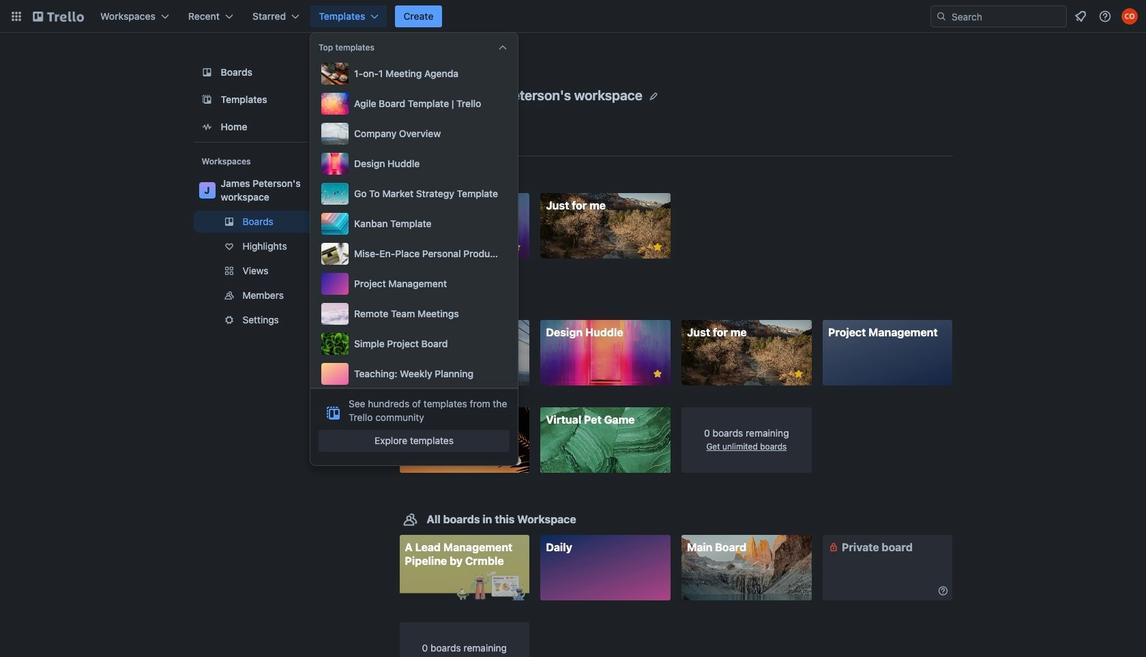 Task type: describe. For each thing, give the bounding box(es) containing it.
1 vertical spatial sm image
[[936, 584, 950, 597]]

collapse image
[[497, 42, 508, 53]]

0 notifications image
[[1073, 8, 1089, 25]]

click to unstar this board. it will be removed from your starred list. image
[[652, 241, 664, 253]]

open information menu image
[[1099, 10, 1112, 23]]

template board image
[[199, 91, 215, 108]]

primary element
[[0, 0, 1146, 33]]

back to home image
[[33, 5, 84, 27]]

0 horizontal spatial click to unstar this board. it will be removed from your starred list. image
[[510, 241, 523, 253]]

Search field
[[947, 7, 1067, 26]]

1 horizontal spatial click to unstar this board. it will be removed from your starred list. image
[[652, 368, 664, 380]]



Task type: vqa. For each thing, say whether or not it's contained in the screenshot.
"Workspace navigation collapse icon"
no



Task type: locate. For each thing, give the bounding box(es) containing it.
0 horizontal spatial sm image
[[827, 540, 841, 554]]

2 horizontal spatial click to unstar this board. it will be removed from your starred list. image
[[793, 368, 805, 380]]

home image
[[199, 119, 215, 135]]

search image
[[936, 11, 947, 22]]

click to unstar this board. it will be removed from your starred list. image
[[510, 241, 523, 253], [652, 368, 664, 380], [793, 368, 805, 380]]

1 horizontal spatial sm image
[[936, 584, 950, 597]]

menu
[[319, 60, 510, 388]]

christina overa (christinaovera) image
[[1122, 8, 1138, 25]]

sm image
[[827, 540, 841, 554], [936, 584, 950, 597]]

0 vertical spatial sm image
[[827, 540, 841, 554]]

add image
[[346, 287, 363, 304]]

board image
[[199, 64, 215, 81]]



